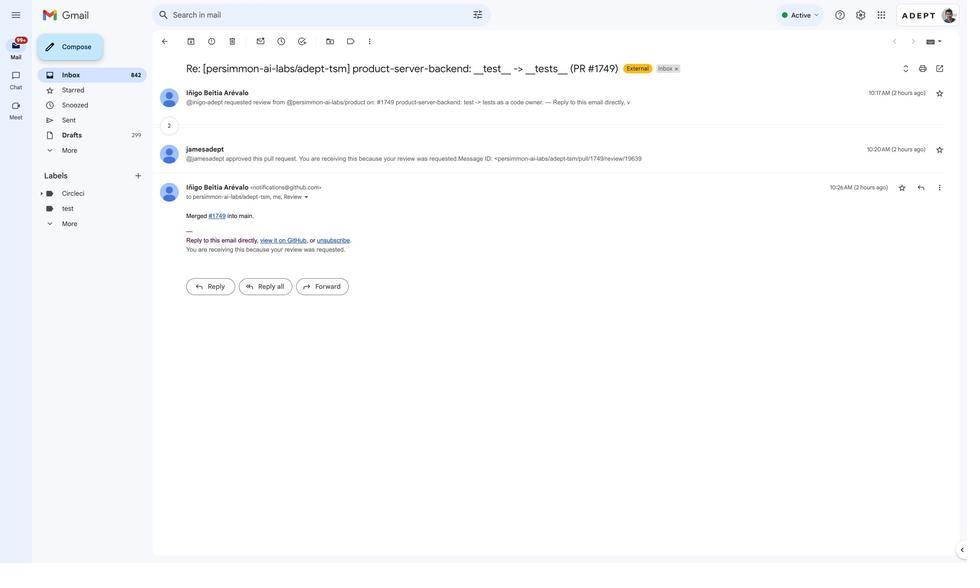 Task type: describe. For each thing, give the bounding box(es) containing it.
Search in mail text field
[[173, 10, 446, 20]]

0 vertical spatial not starred checkbox
[[935, 145, 945, 154]]

not starred image for the bottom not starred option
[[898, 183, 907, 192]]

move to image
[[326, 37, 335, 46]]

archive image
[[186, 37, 196, 46]]

advanced search options image
[[469, 5, 487, 24]]

gmail image
[[42, 6, 94, 24]]

settings image
[[855, 9, 867, 21]]

back to inbox image
[[160, 37, 169, 46]]

cell for not starred image
[[867, 145, 926, 154]]

Not starred checkbox
[[935, 88, 945, 98]]

add to tasks image
[[297, 37, 307, 46]]

select input tool image
[[937, 38, 943, 45]]

search in mail image
[[155, 7, 172, 24]]

not starred image
[[935, 145, 945, 154]]

delete image
[[228, 37, 237, 46]]



Task type: vqa. For each thing, say whether or not it's contained in the screenshot.
Show "Send & Archive" button in reply
no



Task type: locate. For each thing, give the bounding box(es) containing it.
list
[[152, 79, 945, 304]]

report spam image
[[207, 37, 216, 46]]

cell
[[869, 88, 926, 98], [867, 145, 926, 154], [830, 183, 888, 192], [186, 183, 322, 192]]

0 horizontal spatial not starred checkbox
[[898, 183, 907, 192]]

1 vertical spatial not starred image
[[898, 183, 907, 192]]

0 horizontal spatial not starred image
[[898, 183, 907, 192]]

1 vertical spatial not starred checkbox
[[898, 183, 907, 192]]

cell for not starred icon for not starred checkbox
[[869, 88, 926, 98]]

not starred image
[[935, 88, 945, 98], [898, 183, 907, 192]]

main menu image
[[10, 9, 22, 21]]

Search in mail search field
[[152, 4, 491, 26]]

Not starred checkbox
[[935, 145, 945, 154], [898, 183, 907, 192]]

0 vertical spatial not starred image
[[935, 88, 945, 98]]

navigation
[[0, 30, 33, 564]]

cell for not starred icon related to the bottom not starred option
[[830, 183, 888, 192]]

1 horizontal spatial not starred checkbox
[[935, 145, 945, 154]]

support image
[[835, 9, 846, 21]]

not starred image for not starred checkbox
[[935, 88, 945, 98]]

heading
[[0, 54, 32, 61], [0, 84, 32, 91], [0, 114, 32, 121], [44, 171, 134, 181]]

labels image
[[346, 37, 356, 46]]

snooze image
[[277, 37, 286, 46]]

1 horizontal spatial not starred image
[[935, 88, 945, 98]]

show details image
[[304, 194, 309, 200]]

more email options image
[[365, 37, 374, 46]]



